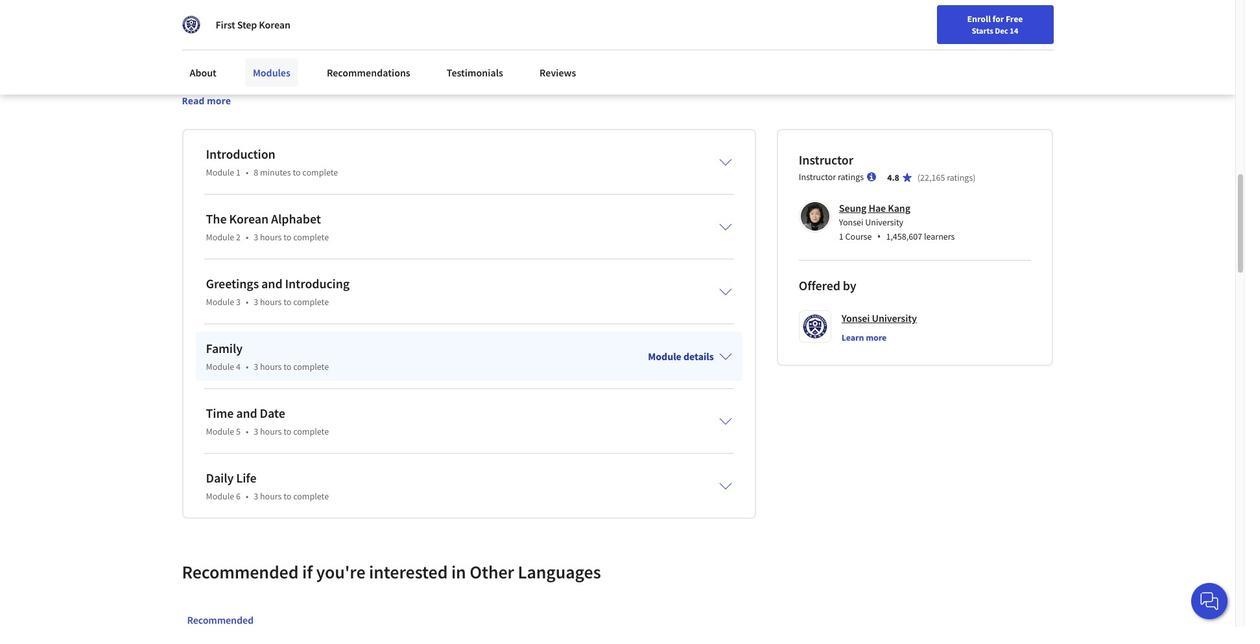 Task type: vqa. For each thing, say whether or not it's contained in the screenshot.
on at the top of the page
no



Task type: locate. For each thing, give the bounding box(es) containing it.
module inside the korean alphabet module 2 • 3 hours to complete
[[206, 231, 234, 243]]

time and date module 5 • 3 hours to complete
[[206, 405, 329, 438]]

korean up the speaking.
[[296, 44, 327, 56]]

and left a
[[379, 71, 395, 83]]

0 vertical spatial the
[[315, 58, 330, 70]]

1 horizontal spatial covers
[[572, 44, 600, 56]]

to inside greetings and introducing module 3 • 3 hours to complete
[[284, 296, 291, 308]]

pronunciation,
[[616, 71, 678, 83]]

recommended if you're interested in other languages
[[182, 561, 601, 584]]

family module 4 • 3 hours to complete
[[206, 340, 329, 373]]

1 horizontal spatial 6
[[259, 4, 268, 28]]

5 right of
[[459, 44, 464, 56]]

complete
[[302, 167, 338, 178], [293, 231, 329, 243], [293, 296, 329, 308], [293, 361, 329, 373], [293, 426, 329, 438], [293, 491, 329, 502]]

0 horizontal spatial more
[[207, 95, 231, 107]]

2 horizontal spatial in
[[517, 58, 525, 70]]

more right read
[[207, 95, 231, 107]]

daily
[[206, 470, 234, 486]]

this is an elementary-level korean language course, consisting of 5 lessons with 4 units, and covers 4 skills: reading, writing, listening and speaking. the main topics include basic expressions used in everyday life, such as greetings, introducing yourself, talking about your family and a daily life and so on. each lesson covers dialogues, pronunciation, vocabulary, grammar, quizzes and role-plays. read more
[[182, 44, 680, 107]]

5 inside this is an elementary-level korean language course, consisting of 5 lessons with 4 units, and covers 4 skills: reading, writing, listening and speaking. the main topics include basic expressions used in everyday life, such as greetings, introducing yourself, talking about your family and a daily life and so on. each lesson covers dialogues, pronunciation, vocabulary, grammar, quizzes and role-plays. read more
[[459, 44, 464, 56]]

3 inside the korean alphabet module 2 • 3 hours to complete
[[254, 231, 258, 243]]

greetings
[[206, 275, 259, 292]]

basic
[[417, 58, 439, 70]]

language
[[329, 44, 368, 56]]

in for this
[[342, 4, 357, 28]]

hours
[[260, 231, 282, 243], [260, 296, 282, 308], [260, 361, 282, 373], [260, 426, 282, 438], [260, 491, 282, 502]]

introduction module 1 • 8 minutes to complete
[[206, 146, 338, 178]]

• inside daily life module 6 • 3 hours to complete
[[246, 491, 249, 502]]

• right course
[[877, 229, 881, 244]]

module down time
[[206, 426, 234, 438]]

and up yourself,
[[254, 58, 270, 70]]

0 horizontal spatial 4
[[236, 361, 241, 373]]

expressions
[[441, 58, 492, 70]]

0 vertical spatial your
[[894, 15, 911, 27]]

complete inside introduction module 1 • 8 minutes to complete
[[302, 167, 338, 178]]

1 vertical spatial more
[[866, 332, 887, 344]]

recommended inside button
[[187, 614, 253, 627]]

instructor for instructor
[[799, 152, 854, 168]]

the inside this is an elementary-level korean language course, consisting of 5 lessons with 4 units, and covers 4 skills: reading, writing, listening and speaking. the main topics include basic expressions used in everyday life, such as greetings, introducing yourself, talking about your family and a daily life and so on. each lesson covers dialogues, pronunciation, vocabulary, grammar, quizzes and role-plays. read more
[[315, 58, 330, 70]]

enroll
[[967, 13, 991, 25]]

1 horizontal spatial 1
[[839, 231, 844, 242]]

introducing
[[182, 71, 231, 83]]

1 horizontal spatial in
[[451, 561, 466, 584]]

yonsei university
[[842, 312, 917, 325]]

hours for introducing
[[260, 296, 282, 308]]

• down 'life'
[[246, 491, 249, 502]]

4 up as
[[602, 44, 607, 56]]

writing,
[[182, 58, 213, 70]]

1 horizontal spatial the
[[315, 58, 330, 70]]

in left other
[[451, 561, 466, 584]]

module down greetings
[[206, 296, 234, 308]]

first
[[216, 18, 235, 31]]

korean inside the korean alphabet module 2 • 3 hours to complete
[[229, 211, 269, 227]]

1 hours from the top
[[260, 231, 282, 243]]

family
[[206, 340, 243, 357]]

• up 'life'
[[246, 426, 249, 438]]

yonsei up learn
[[842, 312, 870, 325]]

course
[[393, 4, 445, 28]]

1 instructor from the top
[[799, 152, 854, 168]]

complete inside the time and date module 5 • 3 hours to complete
[[293, 426, 329, 438]]

• inside introduction module 1 • 8 minutes to complete
[[246, 167, 249, 178]]

1 vertical spatial 1
[[839, 231, 844, 242]]

0 horizontal spatial ratings
[[838, 171, 864, 183]]

chat with us image
[[1199, 592, 1220, 612]]

this
[[361, 4, 390, 28]]

module down introduction
[[206, 167, 234, 178]]

1 horizontal spatial 5
[[459, 44, 464, 56]]

1 left 8
[[236, 167, 241, 178]]

0 vertical spatial 1
[[236, 167, 241, 178]]

hours inside the korean alphabet module 2 • 3 hours to complete
[[260, 231, 282, 243]]

starts
[[972, 25, 993, 36]]

0 vertical spatial more
[[207, 95, 231, 107]]

• right 2
[[246, 231, 249, 243]]

date
[[260, 405, 285, 421]]

yonsei
[[839, 216, 864, 228], [842, 312, 870, 325]]

3 hours from the top
[[260, 361, 282, 373]]

3
[[254, 231, 258, 243], [236, 296, 241, 308], [254, 296, 258, 308], [254, 361, 258, 373], [254, 426, 258, 438], [254, 491, 258, 502]]

hours inside the time and date module 5 • 3 hours to complete
[[260, 426, 282, 438]]

2 instructor from the top
[[799, 171, 836, 183]]

recommendations link
[[319, 58, 418, 87]]

daily life module 6 • 3 hours to complete
[[206, 470, 329, 502]]

4 hours from the top
[[260, 426, 282, 438]]

0 vertical spatial 6
[[259, 4, 268, 28]]

about
[[302, 71, 327, 83]]

1 vertical spatial recommended
[[187, 614, 253, 627]]

1 vertical spatial covers
[[541, 71, 568, 83]]

1 vertical spatial 6
[[236, 491, 241, 502]]

5 hours from the top
[[260, 491, 282, 502]]

korean up the level
[[259, 18, 290, 31]]

there are 6 modules in this course
[[182, 4, 445, 28]]

None search field
[[185, 8, 496, 34]]

your right the find
[[894, 15, 911, 27]]

covers up such
[[572, 44, 600, 56]]

6 inside daily life module 6 • 3 hours to complete
[[236, 491, 241, 502]]

1 horizontal spatial your
[[894, 15, 911, 27]]

0 vertical spatial instructor
[[799, 152, 854, 168]]

dec
[[995, 25, 1008, 36]]

0 horizontal spatial 6
[[236, 491, 241, 502]]

university up the learn more
[[872, 312, 917, 325]]

recommended button
[[182, 605, 259, 628]]

1 vertical spatial in
[[517, 58, 525, 70]]

2 vertical spatial korean
[[229, 211, 269, 227]]

your
[[894, 15, 911, 27], [329, 71, 349, 83]]

hae
[[869, 202, 886, 214]]

4 right with
[[521, 44, 526, 56]]

22,165
[[920, 172, 945, 183]]

listening
[[216, 58, 251, 70]]

0 horizontal spatial your
[[329, 71, 349, 83]]

0 horizontal spatial 1
[[236, 167, 241, 178]]

1 vertical spatial the
[[206, 211, 227, 227]]

to inside the korean alphabet module 2 • 3 hours to complete
[[284, 231, 291, 243]]

greetings and introducing module 3 • 3 hours to complete
[[206, 275, 350, 308]]

(
[[918, 172, 920, 183]]

0 vertical spatial 5
[[459, 44, 464, 56]]

covers down everyday
[[541, 71, 568, 83]]

• up the time and date module 5 • 3 hours to complete
[[246, 361, 249, 373]]

0 vertical spatial covers
[[572, 44, 600, 56]]

role-
[[329, 85, 348, 97]]

0 horizontal spatial the
[[206, 211, 227, 227]]

1 vertical spatial korean
[[296, 44, 327, 56]]

1 vertical spatial your
[[329, 71, 349, 83]]

module down 'daily'
[[206, 491, 234, 502]]

step
[[237, 18, 257, 31]]

4 inside family module 4 • 3 hours to complete
[[236, 361, 241, 373]]

•
[[246, 167, 249, 178], [877, 229, 881, 244], [246, 231, 249, 243], [246, 296, 249, 308], [246, 361, 249, 373], [246, 426, 249, 438], [246, 491, 249, 502]]

yonsei inside seung hae kang yonsei university 1 course • 1,458,607 learners
[[839, 216, 864, 228]]

instructor up the seung hae kang image
[[799, 171, 836, 183]]

0 horizontal spatial 5
[[236, 426, 241, 438]]

4.8
[[887, 172, 899, 183]]

level
[[275, 44, 294, 56]]

yonsei down 'seung'
[[839, 216, 864, 228]]

0 vertical spatial yonsei
[[839, 216, 864, 228]]

you're
[[316, 561, 365, 584]]

6
[[259, 4, 268, 28], [236, 491, 241, 502]]

1 horizontal spatial ratings
[[947, 172, 973, 183]]

6 right step
[[259, 4, 268, 28]]

ratings right 22,165
[[947, 172, 973, 183]]

learn
[[842, 332, 864, 344]]

5 up 'life'
[[236, 426, 241, 438]]

first step korean
[[216, 18, 290, 31]]

and inside greetings and introducing module 3 • 3 hours to complete
[[261, 275, 283, 292]]

ratings
[[838, 171, 864, 183], [947, 172, 973, 183]]

in left this
[[342, 4, 357, 28]]

include
[[384, 58, 415, 70]]

0 horizontal spatial covers
[[541, 71, 568, 83]]

english button
[[963, 0, 1042, 42]]

korean
[[259, 18, 290, 31], [296, 44, 327, 56], [229, 211, 269, 227]]

to
[[293, 167, 301, 178], [284, 231, 291, 243], [284, 296, 291, 308], [284, 361, 291, 373], [284, 426, 291, 438], [284, 491, 291, 502]]

0 horizontal spatial in
[[342, 4, 357, 28]]

for
[[993, 13, 1004, 25]]

6 down 'life'
[[236, 491, 241, 502]]

module left 2
[[206, 231, 234, 243]]

1 horizontal spatial more
[[866, 332, 887, 344]]

and
[[554, 44, 570, 56], [254, 58, 270, 70], [379, 71, 395, 83], [442, 71, 459, 83], [310, 85, 327, 97], [261, 275, 283, 292], [236, 405, 257, 421]]

module down family
[[206, 361, 234, 373]]

university down hae
[[865, 216, 904, 228]]

read
[[182, 95, 205, 107]]

1
[[236, 167, 241, 178], [839, 231, 844, 242]]

4
[[521, 44, 526, 56], [602, 44, 607, 56], [236, 361, 241, 373]]

life
[[236, 470, 256, 486]]

your up role-
[[329, 71, 349, 83]]

5
[[459, 44, 464, 56], [236, 426, 241, 438]]

greetings,
[[619, 58, 660, 70]]

family
[[351, 71, 377, 83]]

0 vertical spatial recommended
[[182, 561, 299, 584]]

in up 'lesson'
[[517, 58, 525, 70]]

0 vertical spatial university
[[865, 216, 904, 228]]

more down yonsei university
[[866, 332, 887, 344]]

module inside the time and date module 5 • 3 hours to complete
[[206, 426, 234, 438]]

• down greetings
[[246, 296, 249, 308]]

hours inside greetings and introducing module 3 • 3 hours to complete
[[260, 296, 282, 308]]

on.
[[473, 71, 487, 83]]

1 vertical spatial 5
[[236, 426, 241, 438]]

0 vertical spatial in
[[342, 4, 357, 28]]

korean inside this is an elementary-level korean language course, consisting of 5 lessons with 4 units, and covers 4 skills: reading, writing, listening and speaking. the main topics include basic expressions used in everyday life, such as greetings, introducing yourself, talking about your family and a daily life and so on. each lesson covers dialogues, pronunciation, vocabulary, grammar, quizzes and role-plays. read more
[[296, 44, 327, 56]]

4 down family
[[236, 361, 241, 373]]

ratings up 'seung'
[[838, 171, 864, 183]]

1 vertical spatial instructor
[[799, 171, 836, 183]]

instructor ratings
[[799, 171, 864, 183]]

korean up 2
[[229, 211, 269, 227]]

2 hours from the top
[[260, 296, 282, 308]]

8
[[254, 167, 258, 178]]

with
[[500, 44, 518, 56]]

free
[[1006, 13, 1023, 25]]

interested
[[369, 561, 448, 584]]

and left date
[[236, 405, 257, 421]]

1 vertical spatial university
[[872, 312, 917, 325]]

instructor up instructor ratings
[[799, 152, 854, 168]]

1 left course
[[839, 231, 844, 242]]

complete inside the korean alphabet module 2 • 3 hours to complete
[[293, 231, 329, 243]]

3 inside daily life module 6 • 3 hours to complete
[[254, 491, 258, 502]]

• left 8
[[246, 167, 249, 178]]

lessons
[[466, 44, 498, 56]]

about link
[[182, 58, 224, 87]]

2 vertical spatial in
[[451, 561, 466, 584]]

and right greetings
[[261, 275, 283, 292]]

hours inside family module 4 • 3 hours to complete
[[260, 361, 282, 373]]

module inside daily life module 6 • 3 hours to complete
[[206, 491, 234, 502]]



Task type: describe. For each thing, give the bounding box(es) containing it.
3 inside family module 4 • 3 hours to complete
[[254, 361, 258, 373]]

module details
[[648, 350, 714, 363]]

as
[[607, 58, 616, 70]]

testimonials
[[447, 66, 503, 79]]

hours for date
[[260, 426, 282, 438]]

offered by
[[799, 277, 857, 294]]

topics
[[356, 58, 382, 70]]

if
[[302, 561, 313, 584]]

module inside family module 4 • 3 hours to complete
[[206, 361, 234, 373]]

modules link
[[245, 58, 298, 87]]

in inside this is an elementary-level korean language course, consisting of 5 lessons with 4 units, and covers 4 skills: reading, writing, listening and speaking. the main topics include basic expressions used in everyday life, such as greetings, introducing yourself, talking about your family and a daily life and so on. each lesson covers dialogues, pronunciation, vocabulary, grammar, quizzes and role-plays. read more
[[517, 58, 525, 70]]

consisting
[[403, 44, 446, 56]]

dialogues,
[[571, 71, 613, 83]]

0 vertical spatial korean
[[259, 18, 290, 31]]

module inside introduction module 1 • 8 minutes to complete
[[206, 167, 234, 178]]

vocabulary,
[[182, 85, 230, 97]]

1 inside introduction module 1 • 8 minutes to complete
[[236, 167, 241, 178]]

main
[[333, 58, 354, 70]]

1,458,607
[[886, 231, 922, 242]]

more inside "button"
[[866, 332, 887, 344]]

are
[[230, 4, 255, 28]]

university inside seung hae kang yonsei university 1 course • 1,458,607 learners
[[865, 216, 904, 228]]

seung hae kang yonsei university 1 course • 1,458,607 learners
[[839, 202, 955, 244]]

reviews
[[540, 66, 576, 79]]

complete inside daily life module 6 • 3 hours to complete
[[293, 491, 329, 502]]

to inside the time and date module 5 • 3 hours to complete
[[284, 426, 291, 438]]

details
[[684, 350, 714, 363]]

reviews link
[[532, 58, 584, 87]]

daily
[[405, 71, 425, 83]]

to inside family module 4 • 3 hours to complete
[[284, 361, 291, 373]]

• inside greetings and introducing module 3 • 3 hours to complete
[[246, 296, 249, 308]]

and down "about"
[[310, 85, 327, 97]]

a
[[398, 71, 403, 83]]

module left 'details'
[[648, 350, 682, 363]]

reading,
[[635, 44, 669, 56]]

in for other
[[451, 561, 466, 584]]

to inside introduction module 1 • 8 minutes to complete
[[293, 167, 301, 178]]

5 inside the time and date module 5 • 3 hours to complete
[[236, 426, 241, 438]]

1 inside seung hae kang yonsei university 1 course • 1,458,607 learners
[[839, 231, 844, 242]]

14
[[1010, 25, 1019, 36]]

read more button
[[182, 94, 231, 107]]

2 horizontal spatial 4
[[602, 44, 607, 56]]

seung hae kang image
[[801, 202, 829, 231]]

about
[[190, 66, 217, 79]]

1 horizontal spatial 4
[[521, 44, 526, 56]]

more inside this is an elementary-level korean language course, consisting of 5 lessons with 4 units, and covers 4 skills: reading, writing, listening and speaking. the main topics include basic expressions used in everyday life, such as greetings, introducing yourself, talking about your family and a daily life and so on. each lesson covers dialogues, pronunciation, vocabulary, grammar, quizzes and role-plays. read more
[[207, 95, 231, 107]]

complete inside family module 4 • 3 hours to complete
[[293, 361, 329, 373]]

languages
[[518, 561, 601, 584]]

2
[[236, 231, 241, 243]]

3 inside the time and date module 5 • 3 hours to complete
[[254, 426, 258, 438]]

modules
[[272, 4, 339, 28]]

and up life,
[[554, 44, 570, 56]]

1 vertical spatial yonsei
[[842, 312, 870, 325]]

• inside the korean alphabet module 2 • 3 hours to complete
[[246, 231, 249, 243]]

find
[[876, 15, 892, 27]]

module inside greetings and introducing module 3 • 3 hours to complete
[[206, 296, 234, 308]]

hours for alphabet
[[260, 231, 282, 243]]

your inside this is an elementary-level korean language course, consisting of 5 lessons with 4 units, and covers 4 skills: reading, writing, listening and speaking. the main topics include basic expressions used in everyday life, such as greetings, introducing yourself, talking about your family and a daily life and so on. each lesson covers dialogues, pronunciation, vocabulary, grammar, quizzes and role-plays. read more
[[329, 71, 349, 83]]

recommended for recommended
[[187, 614, 253, 627]]

course
[[845, 231, 872, 242]]

• inside seung hae kang yonsei university 1 course • 1,458,607 learners
[[877, 229, 881, 244]]

seung
[[839, 202, 867, 214]]

each
[[489, 71, 509, 83]]

new
[[913, 15, 930, 27]]

( 22,165 ratings )
[[918, 172, 976, 183]]

to inside daily life module 6 • 3 hours to complete
[[284, 491, 291, 502]]

and inside the time and date module 5 • 3 hours to complete
[[236, 405, 257, 421]]

the korean alphabet module 2 • 3 hours to complete
[[206, 211, 329, 243]]

of
[[448, 44, 456, 56]]

introduction
[[206, 146, 275, 162]]

complete inside greetings and introducing module 3 • 3 hours to complete
[[293, 296, 329, 308]]

recommended for recommended if you're interested in other languages
[[182, 561, 299, 584]]

alphabet
[[271, 211, 321, 227]]

and left so
[[442, 71, 459, 83]]

the inside the korean alphabet module 2 • 3 hours to complete
[[206, 211, 227, 227]]

used
[[494, 58, 514, 70]]

learn more button
[[842, 331, 887, 344]]

minutes
[[260, 167, 291, 178]]

other
[[470, 561, 514, 584]]

this
[[182, 44, 199, 56]]

career
[[932, 15, 957, 27]]

testimonials link
[[439, 58, 511, 87]]

such
[[585, 58, 605, 70]]

life,
[[568, 58, 583, 70]]

introducing
[[285, 275, 350, 292]]

yonsei university link
[[842, 310, 917, 326]]

grammar,
[[233, 85, 274, 97]]

recommendations
[[327, 66, 410, 79]]

elementary-
[[223, 44, 275, 56]]

)
[[973, 172, 976, 183]]

units,
[[528, 44, 551, 56]]

quizzes
[[277, 85, 308, 97]]

instructor for instructor ratings
[[799, 171, 836, 183]]

find your new career link
[[869, 13, 963, 29]]

speaking.
[[272, 58, 312, 70]]

offered
[[799, 277, 841, 294]]

there
[[182, 4, 227, 28]]

time
[[206, 405, 234, 421]]

plays.
[[348, 85, 373, 97]]

enroll for free starts dec 14
[[967, 13, 1023, 36]]

course,
[[370, 44, 401, 56]]

• inside the time and date module 5 • 3 hours to complete
[[246, 426, 249, 438]]

lesson
[[511, 71, 538, 83]]

hours inside daily life module 6 • 3 hours to complete
[[260, 491, 282, 502]]

yonsei university image
[[182, 16, 200, 34]]

modules
[[253, 66, 290, 79]]

learn more
[[842, 332, 887, 344]]

everyday
[[527, 58, 565, 70]]

english
[[987, 15, 1018, 28]]

an
[[210, 44, 221, 56]]

• inside family module 4 • 3 hours to complete
[[246, 361, 249, 373]]



